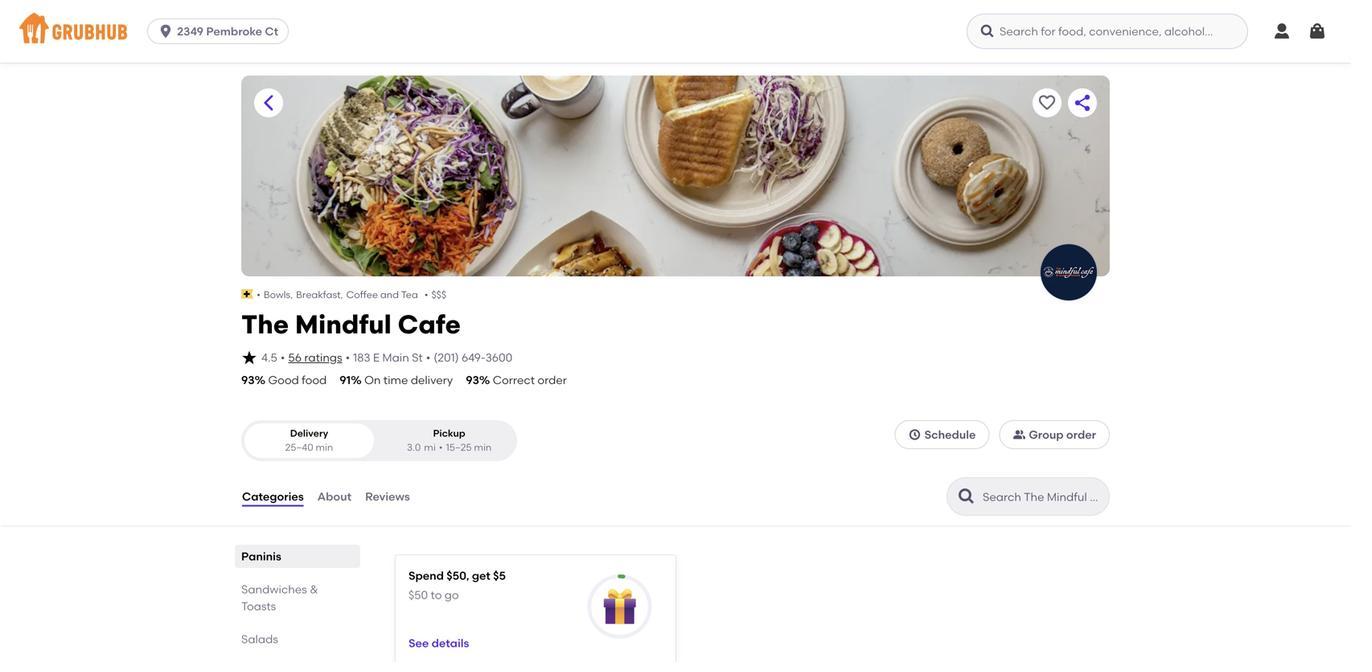 Task type: describe. For each thing, give the bounding box(es) containing it.
correct
[[493, 374, 535, 387]]

pembroke
[[206, 25, 262, 38]]

on time delivery
[[364, 374, 453, 387]]

spend $50, get $5 $50 to go
[[409, 569, 506, 602]]

group order button
[[999, 421, 1110, 450]]

min inside pickup 3.0 mi • 15–25 min
[[474, 442, 492, 454]]

$5
[[493, 569, 506, 583]]

2349 pembroke ct
[[177, 25, 278, 38]]

$50,
[[447, 569, 469, 583]]

toasts
[[241, 600, 276, 614]]

delivery
[[290, 428, 328, 440]]

649-
[[462, 351, 486, 365]]

spend
[[409, 569, 444, 583]]

about
[[317, 490, 352, 504]]

2349
[[177, 25, 203, 38]]

main navigation navigation
[[0, 0, 1351, 63]]

Search The Mindful Cafe search field
[[981, 490, 1104, 505]]

about button
[[317, 468, 352, 526]]

&
[[310, 583, 318, 597]]

4.5 • 56 ratings
[[261, 351, 342, 365]]

breakfast,
[[296, 289, 343, 301]]

salads
[[241, 633, 278, 647]]

25–40
[[285, 442, 313, 454]]

pickup 3.0 mi • 15–25 min
[[407, 428, 492, 454]]

svg image inside schedule button
[[909, 429, 921, 442]]

Search for food, convenience, alcohol... search field
[[967, 14, 1248, 49]]

schedule button
[[895, 421, 990, 450]]

reward icon image
[[602, 590, 638, 625]]

time
[[383, 374, 408, 387]]

15–25
[[446, 442, 472, 454]]

$50
[[409, 589, 428, 602]]

$$$
[[432, 289, 446, 301]]

the mindful cafe
[[241, 309, 461, 340]]

91
[[340, 374, 351, 387]]

save this restaurant image
[[1038, 93, 1057, 113]]

order for correct order
[[538, 374, 567, 387]]

the
[[241, 309, 289, 340]]

svg image inside 2349 pembroke ct button
[[158, 23, 174, 39]]

st
[[412, 351, 423, 365]]

get
[[472, 569, 490, 583]]

93 for correct order
[[466, 374, 479, 387]]

caret left icon image
[[259, 93, 278, 113]]

reviews
[[365, 490, 410, 504]]

good food
[[268, 374, 327, 387]]

categories button
[[241, 468, 305, 526]]

• left 183
[[345, 351, 350, 365]]

sandwiches & toasts
[[241, 583, 318, 614]]

• left 56
[[281, 351, 285, 365]]

reviews button
[[364, 468, 411, 526]]

93 for good food
[[241, 374, 255, 387]]

see
[[409, 637, 429, 651]]

bowls,
[[264, 289, 293, 301]]

• 183 e main st • (201) 649-3600
[[345, 351, 512, 365]]

save this restaurant button
[[1033, 88, 1062, 117]]



Task type: locate. For each thing, give the bounding box(es) containing it.
details
[[432, 637, 469, 651]]

93 left good
[[241, 374, 255, 387]]

0 horizontal spatial 93
[[241, 374, 255, 387]]

min right 15–25
[[474, 442, 492, 454]]

tea
[[401, 289, 418, 301]]

cafe
[[398, 309, 461, 340]]

2 93 from the left
[[466, 374, 479, 387]]

mi
[[424, 442, 436, 454]]

• right subscription pass icon
[[257, 289, 260, 301]]

group
[[1029, 428, 1064, 442]]

svg image
[[1308, 22, 1327, 41], [980, 23, 996, 39], [241, 350, 257, 366], [909, 429, 921, 442]]

93 down 649-
[[466, 374, 479, 387]]

order right group
[[1066, 428, 1096, 442]]

56
[[288, 351, 302, 365]]

3600
[[486, 351, 512, 365]]

0 horizontal spatial min
[[316, 442, 333, 454]]

and
[[380, 289, 399, 301]]

1 horizontal spatial 93
[[466, 374, 479, 387]]

2349 pembroke ct button
[[147, 18, 295, 44]]

option group
[[241, 421, 517, 462]]

people icon image
[[1013, 429, 1026, 442]]

0 horizontal spatial order
[[538, 374, 567, 387]]

coffee
[[346, 289, 378, 301]]

categories
[[242, 490, 304, 504]]

3.0
[[407, 442, 421, 454]]

main
[[382, 351, 409, 365]]

paninis
[[241, 550, 281, 564]]

pickup
[[433, 428, 465, 440]]

share icon image
[[1073, 93, 1092, 113]]

see details button
[[409, 629, 469, 658]]

(201)
[[434, 351, 459, 365]]

• bowls, breakfast, coffee and tea • $$$
[[257, 289, 446, 301]]

to
[[431, 589, 442, 602]]

1 horizontal spatial order
[[1066, 428, 1096, 442]]

delivery 25–40 min
[[285, 428, 333, 454]]

1 93 from the left
[[241, 374, 255, 387]]

delivery
[[411, 374, 453, 387]]

sandwiches
[[241, 583, 307, 597]]

svg image
[[1272, 22, 1292, 41], [158, 23, 174, 39]]

on
[[364, 374, 381, 387]]

183
[[353, 351, 370, 365]]

mindful
[[295, 309, 392, 340]]

min down the delivery
[[316, 442, 333, 454]]

2 min from the left
[[474, 442, 492, 454]]

order inside "button"
[[1066, 428, 1096, 442]]

• right st
[[426, 351, 430, 365]]

min inside delivery 25–40 min
[[316, 442, 333, 454]]

go
[[445, 589, 459, 602]]

schedule
[[925, 428, 976, 442]]

93
[[241, 374, 255, 387], [466, 374, 479, 387]]

correct order
[[493, 374, 567, 387]]

• left '$$$'
[[424, 289, 428, 301]]

0 horizontal spatial svg image
[[158, 23, 174, 39]]

food
[[302, 374, 327, 387]]

good
[[268, 374, 299, 387]]

order right correct
[[538, 374, 567, 387]]

1 vertical spatial order
[[1066, 428, 1096, 442]]

0 vertical spatial order
[[538, 374, 567, 387]]

min
[[316, 442, 333, 454], [474, 442, 492, 454]]

1 horizontal spatial svg image
[[1272, 22, 1292, 41]]

see details
[[409, 637, 469, 651]]

order
[[538, 374, 567, 387], [1066, 428, 1096, 442]]

e
[[373, 351, 380, 365]]

search icon image
[[957, 487, 976, 507]]

ct
[[265, 25, 278, 38]]

order for group order
[[1066, 428, 1096, 442]]

1 horizontal spatial min
[[474, 442, 492, 454]]

option group containing delivery 25–40 min
[[241, 421, 517, 462]]

group order
[[1029, 428, 1096, 442]]

1 min from the left
[[316, 442, 333, 454]]

• right mi
[[439, 442, 443, 454]]

subscription pass image
[[241, 290, 253, 299]]

ratings
[[304, 351, 342, 365]]

•
[[257, 289, 260, 301], [424, 289, 428, 301], [281, 351, 285, 365], [345, 351, 350, 365], [426, 351, 430, 365], [439, 442, 443, 454]]

• inside pickup 3.0 mi • 15–25 min
[[439, 442, 443, 454]]

4.5
[[261, 351, 277, 365]]



Task type: vqa. For each thing, say whether or not it's contained in the screenshot.
Hot
no



